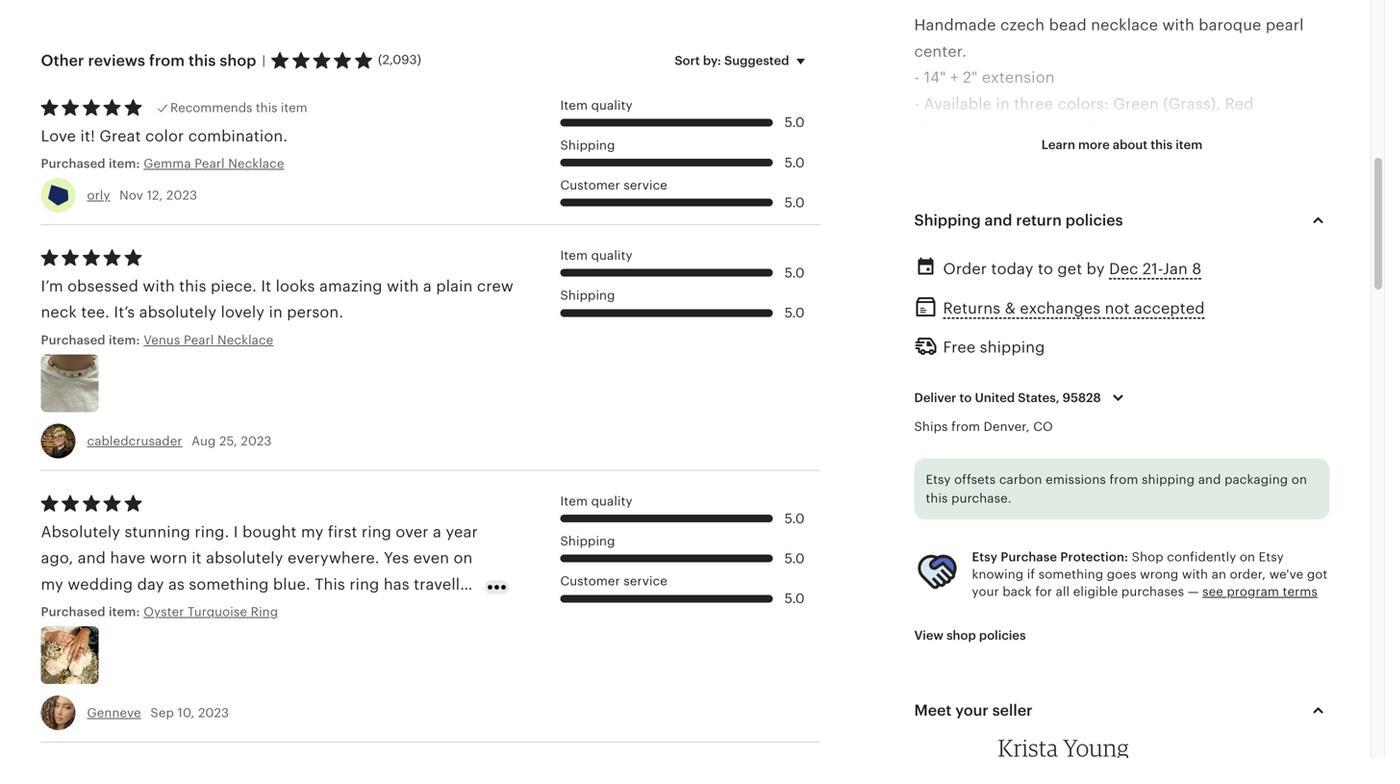 Task type: describe. For each thing, give the bounding box(es) containing it.
deliver to united states, 95828 button
[[900, 378, 1145, 418]]

by
[[1087, 260, 1106, 278]]

purchase
[[1001, 550, 1058, 564]]

crew
[[477, 278, 514, 295]]

1 vertical spatial from
[[952, 420, 981, 434]]

this for other reviews from this shop |
[[189, 52, 216, 69]]

it!
[[80, 127, 95, 145]]

customer for gemma pearl necklace
[[561, 178, 621, 193]]

item for i'm obsessed with this piece. it looks amazing with a plain crew neck tee. it's absolutely lovely in person.
[[561, 248, 588, 263]]

handmade
[[915, 17, 997, 34]]

oyster turquoise ring link
[[144, 603, 403, 621]]

three
[[1015, 95, 1054, 112]]

packaging
[[1225, 473, 1289, 487]]

jan
[[1164, 260, 1189, 278]]

necklace for combination.
[[228, 156, 284, 171]]

purple
[[1036, 121, 1084, 139]]

order
[[944, 260, 988, 278]]

deliver to united states, 95828
[[915, 391, 1102, 405]]

3 quality from the top
[[592, 494, 633, 509]]

learn more about this item
[[1042, 138, 1203, 152]]

(2,093)
[[378, 52, 422, 67]]

necklace for piece.
[[218, 333, 274, 347]]

other reviews from this shop |
[[41, 52, 266, 69]]

genneve
[[87, 706, 141, 720]]

0 vertical spatial item
[[281, 100, 308, 115]]

shipping for purchased item: venus pearl necklace
[[561, 288, 616, 303]]

got
[[1308, 567, 1329, 582]]

1 horizontal spatial in
[[997, 95, 1011, 112]]

necklace for one
[[1041, 200, 1108, 217]]

extension
[[983, 69, 1056, 86]]

view
[[915, 628, 944, 643]]

view shop policies button
[[900, 618, 1041, 653]]

green
[[1114, 95, 1160, 112]]

i'm obsessed with this piece. it looks amazing with a plain crew neck tee. it's absolutely lovely in person.
[[41, 278, 514, 321]]

(grass),
[[1164, 95, 1222, 112]]

policies inside shipping and return policies dropdown button
[[1066, 212, 1124, 229]]

purchased item: venus pearl necklace
[[41, 333, 274, 347]]

view details of this review photo by genneve image
[[41, 627, 99, 684]]

i'm
[[41, 278, 63, 295]]

red
[[1226, 95, 1255, 112]]

oyster
[[144, 605, 184, 619]]

etsy purchase protection:
[[973, 550, 1129, 564]]

get
[[1058, 260, 1083, 278]]

person.
[[287, 304, 344, 321]]

handmade czech bead necklace with baroque pearl center. - 14" + 2" extension - available in three colors: green (grass), red (scarlett), light purple (lavender) -all components in 14k gold filled
[[915, 17, 1305, 165]]

1 5.0 from the top
[[785, 115, 805, 130]]

united
[[975, 391, 1016, 405]]

shipping inside etsy offsets carbon emissions from shipping and packaging on this purchase.
[[1143, 473, 1196, 487]]

light
[[993, 121, 1031, 139]]

co
[[1034, 420, 1054, 434]]

gemma pearl necklace link
[[144, 155, 403, 172]]

center.
[[915, 43, 967, 60]]

5 5.0 from the top
[[785, 306, 805, 321]]

etsy for etsy purchase protection:
[[973, 550, 998, 564]]

&
[[1006, 300, 1016, 317]]

sort by: suggested button
[[661, 40, 827, 81]]

**listing
[[915, 200, 979, 217]]

meet your seller button
[[898, 688, 1348, 734]]

colors:
[[1058, 95, 1110, 112]]

eligible
[[1074, 585, 1119, 599]]

this up combination.
[[256, 100, 278, 115]]

with left a
[[387, 278, 419, 295]]

quality for i'm obsessed with this piece. it looks amazing with a plain crew neck tee. it's absolutely lovely in person.
[[592, 248, 633, 263]]

purchased item: oyster turquoise ring
[[41, 605, 278, 619]]

0 vertical spatial to
[[1038, 260, 1054, 278]]

returns
[[944, 300, 1001, 317]]

ring
[[251, 605, 278, 619]]

for inside shop confidently on etsy knowing if something goes wrong with an order, we've got your back for all eligible purchases —
[[1036, 585, 1053, 599]]

baroque
[[1200, 17, 1262, 34]]

item quality for i'm obsessed with this piece. it looks amazing with a plain crew neck tee. it's absolutely lovely in person.
[[561, 248, 633, 263]]

this for i'm obsessed with this piece. it looks amazing with a plain crew neck tee. it's absolutely lovely in person.
[[179, 278, 207, 295]]

deliver
[[915, 391, 957, 405]]

see program terms link
[[1203, 585, 1319, 599]]

14k
[[1060, 147, 1084, 165]]

lovely
[[221, 304, 265, 321]]

all
[[920, 147, 939, 165]]

venus pearl necklace link
[[144, 331, 403, 349]]

components
[[943, 147, 1038, 165]]

purchased for obsessed
[[41, 333, 106, 347]]

service for purchased item: oyster turquoise ring
[[624, 574, 668, 589]]

with inside shop confidently on etsy knowing if something goes wrong with an order, we've got your back for all eligible purchases —
[[1183, 567, 1209, 582]]

gold
[[1089, 147, 1123, 165]]

purchase.
[[952, 492, 1012, 506]]

item: for great
[[109, 156, 140, 171]]

other
[[41, 52, 84, 69]]

(lavender)
[[1088, 121, 1168, 139]]

and inside dropdown button
[[985, 212, 1013, 229]]

0 vertical spatial shipping
[[980, 339, 1046, 356]]

carbon
[[1000, 473, 1043, 487]]

customer service for purchased item: oyster turquoise ring
[[561, 574, 668, 589]]

orly link
[[87, 188, 110, 203]]

item inside learn more about this item dropdown button
[[1176, 138, 1203, 152]]

we've
[[1270, 567, 1304, 582]]

pearl for piece.
[[184, 333, 214, 347]]

shipping and return policies button
[[898, 197, 1348, 243]]

by:
[[703, 53, 722, 68]]

0 vertical spatial for
[[983, 200, 1004, 217]]

2 horizontal spatial in
[[1042, 147, 1056, 165]]

shop inside button
[[947, 628, 977, 643]]

3 item: from the top
[[109, 605, 140, 619]]

purchased for it!
[[41, 156, 106, 171]]

see
[[1203, 585, 1224, 599]]

view details of this review photo by cabledcrusader image
[[41, 355, 99, 412]]

wrong
[[1141, 567, 1179, 582]]

venus
[[144, 333, 180, 347]]

exchanges
[[1021, 300, 1101, 317]]

if
[[1028, 567, 1036, 582]]

something
[[1039, 567, 1104, 582]]

aug
[[192, 434, 216, 448]]

plain
[[436, 278, 473, 295]]

2 5.0 from the top
[[785, 155, 805, 170]]

love
[[41, 127, 76, 145]]

from inside etsy offsets carbon emissions from shipping and packaging on this purchase.
[[1110, 473, 1139, 487]]

etsy offsets carbon emissions from shipping and packaging on this purchase.
[[926, 473, 1308, 506]]

reviews
[[88, 52, 145, 69]]

service for purchased item: gemma pearl necklace
[[624, 178, 668, 193]]



Task type: locate. For each thing, give the bounding box(es) containing it.
2 quality from the top
[[592, 248, 633, 263]]

(scarlett),
[[915, 121, 989, 139]]

0 vertical spatial service
[[624, 178, 668, 193]]

2 vertical spatial quality
[[592, 494, 633, 509]]

accepted
[[1135, 300, 1206, 317]]

0 vertical spatial customer
[[561, 178, 621, 193]]

free
[[944, 339, 976, 356]]

this for learn more about this item
[[1151, 138, 1173, 152]]

from right reviews at the left top of the page
[[149, 52, 185, 69]]

on inside shop confidently on etsy knowing if something goes wrong with an order, we've got your back for all eligible purchases —
[[1241, 550, 1256, 564]]

turquoise
[[188, 605, 247, 619]]

your right meet
[[956, 702, 989, 720]]

1 vertical spatial purchased
[[41, 333, 106, 347]]

for left "all"
[[1036, 585, 1053, 599]]

states,
[[1019, 391, 1060, 405]]

1 vertical spatial to
[[960, 391, 972, 405]]

see program terms
[[1203, 585, 1319, 599]]

1 vertical spatial in
[[1042, 147, 1056, 165]]

nov
[[119, 188, 143, 203]]

necklace down the lovely
[[218, 333, 274, 347]]

dec
[[1110, 260, 1139, 278]]

your
[[973, 585, 1000, 599], [956, 702, 989, 720]]

0 vertical spatial and
[[985, 212, 1013, 229]]

3 item quality from the top
[[561, 494, 633, 509]]

shipping and return policies
[[915, 212, 1124, 229]]

2023 for genneve sep 10, 2023
[[198, 706, 229, 720]]

0 horizontal spatial shop
[[220, 52, 257, 69]]

quality for love it! great color combination.
[[592, 98, 633, 113]]

and left packaging
[[1199, 473, 1222, 487]]

from right ships
[[952, 420, 981, 434]]

absolutely
[[139, 304, 217, 321]]

2 item from the top
[[561, 248, 588, 263]]

8
[[1193, 260, 1202, 278]]

1 horizontal spatial item
[[1176, 138, 1203, 152]]

item quality for love it! great color combination.
[[561, 98, 633, 113]]

item: left 'oyster'
[[109, 605, 140, 619]]

suggested
[[725, 53, 790, 68]]

1 vertical spatial item
[[561, 248, 588, 263]]

shipping for purchased item: oyster turquoise ring
[[561, 534, 616, 549]]

goes
[[1108, 567, 1137, 582]]

1 vertical spatial necklace
[[218, 333, 274, 347]]

1 horizontal spatial from
[[952, 420, 981, 434]]

1 horizontal spatial shipping
[[1143, 473, 1196, 487]]

in up venus pearl necklace link
[[269, 304, 283, 321]]

returns & exchanges not accepted
[[944, 300, 1206, 317]]

with left 'baroque'
[[1163, 17, 1195, 34]]

0 vertical spatial in
[[997, 95, 1011, 112]]

an
[[1212, 567, 1227, 582]]

2 customer from the top
[[561, 574, 621, 589]]

not
[[1106, 300, 1131, 317]]

1 horizontal spatial shop
[[947, 628, 977, 643]]

2 vertical spatial in
[[269, 304, 283, 321]]

2 vertical spatial item:
[[109, 605, 140, 619]]

terms
[[1284, 585, 1319, 599]]

to
[[1038, 260, 1054, 278], [960, 391, 972, 405]]

your inside shop confidently on etsy knowing if something goes wrong with an order, we've got your back for all eligible purchases —
[[973, 585, 1000, 599]]

1 vertical spatial quality
[[592, 248, 633, 263]]

this inside dropdown button
[[1151, 138, 1173, 152]]

pearl for combination.
[[195, 156, 225, 171]]

7 5.0 from the top
[[785, 551, 805, 566]]

0 vertical spatial item
[[561, 98, 588, 113]]

bead
[[1050, 17, 1087, 34]]

etsy for etsy offsets carbon emissions from shipping and packaging on this purchase.
[[926, 473, 952, 487]]

today
[[992, 260, 1034, 278]]

necklace down combination.
[[228, 156, 284, 171]]

sort
[[675, 53, 700, 68]]

1 vertical spatial policies
[[980, 628, 1027, 643]]

0 vertical spatial customer service
[[561, 178, 668, 193]]

item: for with
[[109, 333, 140, 347]]

filled
[[1127, 147, 1164, 165]]

necklace right one
[[1041, 200, 1108, 217]]

2023 right 12, at the top left of the page
[[166, 188, 197, 203]]

quality
[[592, 98, 633, 113], [592, 248, 633, 263], [592, 494, 633, 509]]

sort by: suggested
[[675, 53, 790, 68]]

shop right view
[[947, 628, 977, 643]]

1 vertical spatial -
[[915, 95, 920, 112]]

0 horizontal spatial for
[[983, 200, 1004, 217]]

2 purchased from the top
[[41, 333, 106, 347]]

1 customer service from the top
[[561, 178, 668, 193]]

2 service from the top
[[624, 574, 668, 589]]

2 - from the top
[[915, 95, 920, 112]]

meet
[[915, 702, 952, 720]]

your down knowing
[[973, 585, 1000, 599]]

etsy up knowing
[[973, 550, 998, 564]]

1 horizontal spatial etsy
[[973, 550, 998, 564]]

item:
[[109, 156, 140, 171], [109, 333, 140, 347], [109, 605, 140, 619]]

shipping inside dropdown button
[[915, 212, 981, 229]]

and left return
[[985, 212, 1013, 229]]

item: down great at left top
[[109, 156, 140, 171]]

purchases
[[1122, 585, 1185, 599]]

etsy inside shop confidently on etsy knowing if something goes wrong with an order, we've got your back for all eligible purchases —
[[1260, 550, 1285, 564]]

1 vertical spatial shop
[[947, 628, 977, 643]]

1 horizontal spatial for
[[1036, 585, 1053, 599]]

0 horizontal spatial on
[[1241, 550, 1256, 564]]

item quality
[[561, 98, 633, 113], [561, 248, 633, 263], [561, 494, 633, 509]]

returns & exchanges not accepted button
[[944, 295, 1206, 323]]

orly
[[87, 188, 110, 203]]

1 item: from the top
[[109, 156, 140, 171]]

0 vertical spatial pearl
[[195, 156, 225, 171]]

obsessed
[[68, 278, 139, 295]]

in up 'light'
[[997, 95, 1011, 112]]

0 vertical spatial 2023
[[166, 188, 197, 203]]

ships
[[915, 420, 949, 434]]

2 item: from the top
[[109, 333, 140, 347]]

-
[[915, 69, 920, 86], [915, 95, 920, 112], [915, 147, 920, 165]]

2023 for orly nov 12, 2023
[[166, 188, 197, 203]]

5.0
[[785, 115, 805, 130], [785, 155, 805, 170], [785, 195, 805, 210], [785, 266, 805, 280], [785, 306, 805, 321], [785, 511, 805, 526], [785, 551, 805, 566], [785, 591, 805, 606]]

0 vertical spatial item:
[[109, 156, 140, 171]]

0 horizontal spatial and
[[985, 212, 1013, 229]]

in left 14k
[[1042, 147, 1056, 165]]

- left '14"' at the right top of the page
[[915, 69, 920, 86]]

denver,
[[984, 420, 1030, 434]]

item for love it! great color combination.
[[561, 98, 588, 113]]

item
[[561, 98, 588, 113], [561, 248, 588, 263], [561, 494, 588, 509]]

10,
[[178, 706, 195, 720]]

necklace inside handmade czech bead necklace with baroque pearl center. - 14" + 2" extension - available in three colors: green (grass), red (scarlett), light purple (lavender) -all components in 14k gold filled
[[1092, 17, 1159, 34]]

0 horizontal spatial policies
[[980, 628, 1027, 643]]

tee.
[[81, 304, 110, 321]]

pearl
[[1267, 17, 1305, 34]]

95828
[[1063, 391, 1102, 405]]

this up recommends
[[189, 52, 216, 69]]

0 horizontal spatial etsy
[[926, 473, 952, 487]]

shipping down &
[[980, 339, 1046, 356]]

2 horizontal spatial from
[[1110, 473, 1139, 487]]

necklace for bead
[[1092, 17, 1159, 34]]

pearl down absolutely
[[184, 333, 214, 347]]

1 quality from the top
[[592, 98, 633, 113]]

1 vertical spatial on
[[1241, 550, 1256, 564]]

etsy inside etsy offsets carbon emissions from shipping and packaging on this purchase.
[[926, 473, 952, 487]]

0 vertical spatial item quality
[[561, 98, 633, 113]]

czech
[[1001, 17, 1045, 34]]

with up '—'
[[1183, 567, 1209, 582]]

shop
[[220, 52, 257, 69], [947, 628, 977, 643]]

it
[[261, 278, 272, 295]]

1 vertical spatial 2023
[[241, 434, 272, 448]]

your inside dropdown button
[[956, 702, 989, 720]]

purchased down it!
[[41, 156, 106, 171]]

this right "about"
[[1151, 138, 1173, 152]]

1 vertical spatial pearl
[[184, 333, 214, 347]]

—
[[1188, 585, 1200, 599]]

customer service for purchased item: gemma pearl necklace
[[561, 178, 668, 193]]

great
[[99, 127, 141, 145]]

6 5.0 from the top
[[785, 511, 805, 526]]

confidently
[[1168, 550, 1237, 564]]

shop confidently on etsy knowing if something goes wrong with an order, we've got your back for all eligible purchases —
[[973, 550, 1329, 599]]

1 horizontal spatial to
[[1038, 260, 1054, 278]]

to inside deliver to united states, 95828 dropdown button
[[960, 391, 972, 405]]

21-
[[1143, 260, 1164, 278]]

policies down back
[[980, 628, 1027, 643]]

0 vertical spatial necklace
[[228, 156, 284, 171]]

2023
[[166, 188, 197, 203], [241, 434, 272, 448], [198, 706, 229, 720]]

purchased down neck
[[41, 333, 106, 347]]

0 vertical spatial shop
[[220, 52, 257, 69]]

from
[[149, 52, 185, 69], [952, 420, 981, 434], [1110, 473, 1139, 487]]

etsy up the we've
[[1260, 550, 1285, 564]]

free shipping
[[944, 339, 1046, 356]]

14"
[[925, 69, 947, 86]]

program
[[1228, 585, 1280, 599]]

0 vertical spatial purchased
[[41, 156, 106, 171]]

0 vertical spatial from
[[149, 52, 185, 69]]

2 vertical spatial 2023
[[198, 706, 229, 720]]

3 5.0 from the top
[[785, 195, 805, 210]]

pearl
[[195, 156, 225, 171], [184, 333, 214, 347]]

0 vertical spatial necklace
[[1092, 17, 1159, 34]]

0 horizontal spatial shipping
[[980, 339, 1046, 356]]

0 vertical spatial policies
[[1066, 212, 1124, 229]]

emissions
[[1046, 473, 1107, 487]]

this inside etsy offsets carbon emissions from shipping and packaging on this purchase.
[[926, 492, 949, 506]]

pearl down combination.
[[195, 156, 225, 171]]

2023 right "10,"
[[198, 706, 229, 720]]

item down (grass),
[[1176, 138, 1203, 152]]

2 horizontal spatial etsy
[[1260, 550, 1285, 564]]

shipping up shop
[[1143, 473, 1196, 487]]

with up absolutely
[[143, 278, 175, 295]]

it's
[[114, 304, 135, 321]]

1 horizontal spatial on
[[1292, 473, 1308, 487]]

etsy left offsets
[[926, 473, 952, 487]]

1 vertical spatial shipping
[[1143, 473, 1196, 487]]

2 vertical spatial from
[[1110, 473, 1139, 487]]

1 vertical spatial for
[[1036, 585, 1053, 599]]

shipping for purchased item: gemma pearl necklace
[[561, 138, 616, 153]]

item
[[281, 100, 308, 115], [1176, 138, 1203, 152]]

from right emissions
[[1110, 473, 1139, 487]]

1 vertical spatial item:
[[109, 333, 140, 347]]

1 vertical spatial service
[[624, 574, 668, 589]]

2 vertical spatial purchased
[[41, 605, 106, 619]]

genneve link
[[87, 706, 141, 720]]

on up order,
[[1241, 550, 1256, 564]]

recommends
[[170, 100, 253, 115]]

knowing
[[973, 567, 1024, 582]]

shop left |
[[220, 52, 257, 69]]

2 vertical spatial item
[[561, 494, 588, 509]]

sep
[[151, 706, 174, 720]]

1 vertical spatial your
[[956, 702, 989, 720]]

policies up by
[[1066, 212, 1124, 229]]

this inside i'm obsessed with this piece. it looks amazing with a plain crew neck tee. it's absolutely lovely in person.
[[179, 278, 207, 295]]

piece.
[[211, 278, 257, 295]]

1 - from the top
[[915, 69, 920, 86]]

1 customer from the top
[[561, 178, 621, 193]]

one
[[1008, 200, 1037, 217]]

necklace
[[1092, 17, 1159, 34], [1041, 200, 1108, 217]]

1 vertical spatial and
[[1199, 473, 1222, 487]]

on right packaging
[[1292, 473, 1308, 487]]

0 horizontal spatial from
[[149, 52, 185, 69]]

with inside handmade czech bead necklace with baroque pearl center. - 14" + 2" extension - available in three colors: green (grass), red (scarlett), light purple (lavender) -all components in 14k gold filled
[[1163, 17, 1195, 34]]

combination.
[[188, 127, 288, 145]]

1 purchased from the top
[[41, 156, 106, 171]]

2 vertical spatial -
[[915, 147, 920, 165]]

purchased up view details of this review photo by genneve
[[41, 605, 106, 619]]

2023 right 25,
[[241, 434, 272, 448]]

this left purchase.
[[926, 492, 949, 506]]

for left one
[[983, 200, 1004, 217]]

cabledcrusader aug 25, 2023
[[87, 434, 272, 448]]

and inside etsy offsets carbon emissions from shipping and packaging on this purchase.
[[1199, 473, 1222, 487]]

purchased item: gemma pearl necklace
[[41, 156, 284, 171]]

1 vertical spatial item quality
[[561, 248, 633, 263]]

policies
[[1066, 212, 1124, 229], [980, 628, 1027, 643]]

item up gemma pearl necklace link
[[281, 100, 308, 115]]

1 item quality from the top
[[561, 98, 633, 113]]

1 horizontal spatial policies
[[1066, 212, 1124, 229]]

for
[[983, 200, 1004, 217], [1036, 585, 1053, 599]]

1 horizontal spatial and
[[1199, 473, 1222, 487]]

1 vertical spatial necklace
[[1041, 200, 1108, 217]]

with
[[1163, 17, 1195, 34], [143, 278, 175, 295], [387, 278, 419, 295], [1183, 567, 1209, 582]]

25,
[[219, 434, 238, 448]]

shipping
[[980, 339, 1046, 356], [1143, 473, 1196, 487]]

2 vertical spatial item quality
[[561, 494, 633, 509]]

gemma
[[144, 156, 191, 171]]

- left available
[[915, 95, 920, 112]]

1 item from the top
[[561, 98, 588, 113]]

2"
[[963, 69, 978, 86]]

recommends this item
[[170, 100, 308, 115]]

0 horizontal spatial in
[[269, 304, 283, 321]]

0 vertical spatial -
[[915, 69, 920, 86]]

3 item from the top
[[561, 494, 588, 509]]

3 purchased from the top
[[41, 605, 106, 619]]

customer service
[[561, 178, 668, 193], [561, 574, 668, 589]]

0 vertical spatial your
[[973, 585, 1000, 599]]

love it! great color combination.
[[41, 127, 288, 145]]

this up absolutely
[[179, 278, 207, 295]]

to left united
[[960, 391, 972, 405]]

8 5.0 from the top
[[785, 591, 805, 606]]

1 vertical spatial customer
[[561, 574, 621, 589]]

4 5.0 from the top
[[785, 266, 805, 280]]

0 horizontal spatial item
[[281, 100, 308, 115]]

1 vertical spatial customer service
[[561, 574, 668, 589]]

item: down "it's"
[[109, 333, 140, 347]]

to left the get
[[1038, 260, 1054, 278]]

1 vertical spatial item
[[1176, 138, 1203, 152]]

3 - from the top
[[915, 147, 920, 165]]

2023 for cabledcrusader aug 25, 2023
[[241, 434, 272, 448]]

0 horizontal spatial to
[[960, 391, 972, 405]]

0 vertical spatial on
[[1292, 473, 1308, 487]]

2 item quality from the top
[[561, 248, 633, 263]]

0 vertical spatial quality
[[592, 98, 633, 113]]

policies inside view shop policies button
[[980, 628, 1027, 643]]

necklace right the bead
[[1092, 17, 1159, 34]]

2 customer service from the top
[[561, 574, 668, 589]]

in inside i'm obsessed with this piece. it looks amazing with a plain crew neck tee. it's absolutely lovely in person.
[[269, 304, 283, 321]]

1 service from the top
[[624, 178, 668, 193]]

seller
[[993, 702, 1033, 720]]

on inside etsy offsets carbon emissions from shipping and packaging on this purchase.
[[1292, 473, 1308, 487]]

back
[[1003, 585, 1033, 599]]

in
[[997, 95, 1011, 112], [1042, 147, 1056, 165], [269, 304, 283, 321]]

on
[[1292, 473, 1308, 487], [1241, 550, 1256, 564]]

customer for oyster turquoise ring
[[561, 574, 621, 589]]

- down (scarlett),
[[915, 147, 920, 165]]



Task type: vqa. For each thing, say whether or not it's contained in the screenshot.
Christmas
no



